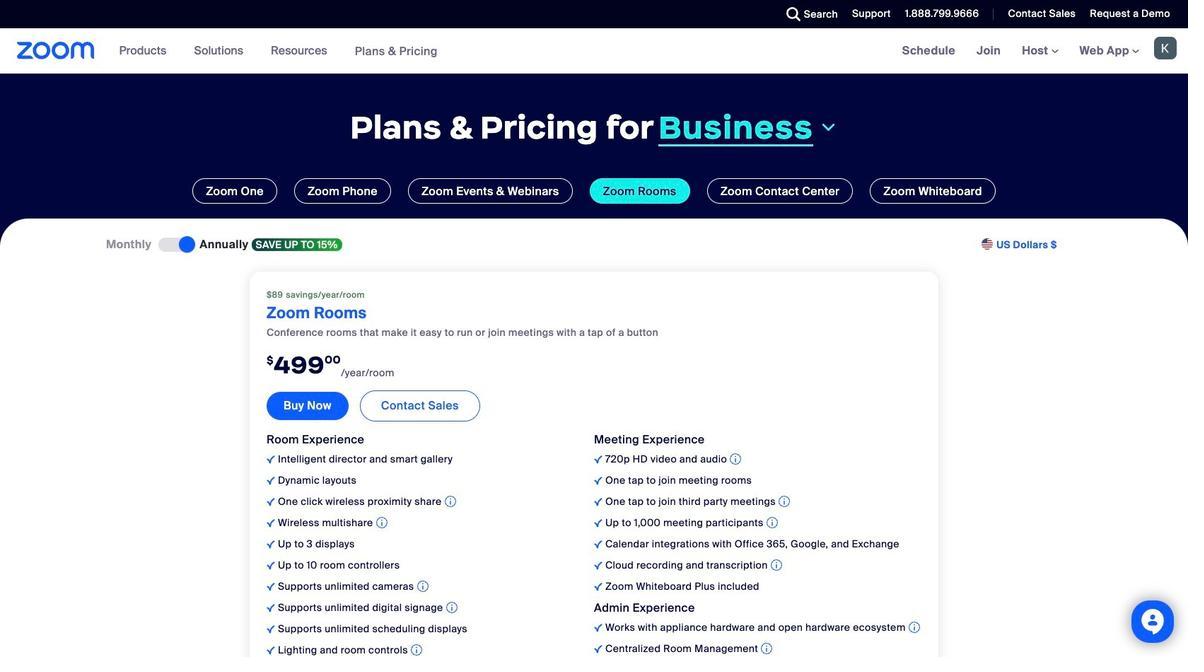 Task type: vqa. For each thing, say whether or not it's contained in the screenshot.
'Zoom Logo'
yes



Task type: locate. For each thing, give the bounding box(es) containing it.
main content
[[0, 28, 1189, 657]]

profile picture image
[[1155, 37, 1177, 59]]

meetings navigation
[[892, 28, 1189, 74]]

banner
[[0, 28, 1189, 74]]

zoom logo image
[[17, 42, 95, 59]]

product information navigation
[[109, 28, 448, 74]]



Task type: describe. For each thing, give the bounding box(es) containing it.
down image
[[819, 119, 838, 136]]

tabs of zoom services tab list
[[21, 178, 1167, 204]]



